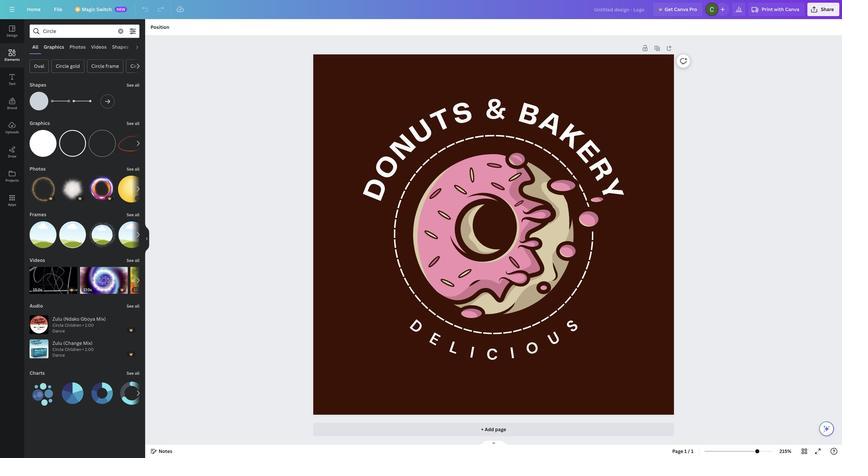 Task type: describe. For each thing, give the bounding box(es) containing it.
y
[[594, 176, 627, 205]]

see all button for videos
[[126, 254, 140, 267]]

notes button
[[148, 446, 175, 457]]

1 vertical spatial photos button
[[29, 162, 46, 176]]

new
[[117, 7, 125, 12]]

1:00 for gboya
[[85, 323, 94, 329]]

see for shapes
[[127, 82, 134, 88]]

circle red button
[[126, 59, 157, 73]]

u inside o u s
[[544, 328, 563, 351]]

apps button
[[0, 189, 24, 213]]

frames
[[30, 211, 46, 218]]

gboya
[[81, 316, 95, 322]]

a
[[535, 107, 567, 142]]

0 horizontal spatial mix)
[[83, 340, 92, 347]]

apps
[[8, 202, 16, 207]]

1 vertical spatial videos
[[30, 257, 45, 264]]

all button
[[30, 41, 41, 53]]

1 1 from the left
[[684, 448, 687, 455]]

magic switch
[[82, 6, 112, 12]]

0 horizontal spatial audio
[[30, 303, 43, 309]]

zulu (change mix)
[[52, 340, 92, 347]]

d e l
[[405, 316, 461, 359]]

brand
[[7, 106, 17, 110]]

zulu (ndako gboya mix)
[[52, 316, 106, 322]]

0 vertical spatial graphics button
[[41, 41, 67, 53]]

design button
[[0, 19, 24, 43]]

dance, 60 seconds element for (ndako
[[52, 323, 94, 334]]

white circle vector image
[[30, 130, 56, 157]]

gold
[[70, 63, 80, 69]]

o for o
[[371, 151, 406, 185]]

page
[[672, 448, 683, 455]]

print with canva button
[[748, 3, 805, 16]]

r
[[584, 155, 617, 186]]

2 circle frame image from the left
[[118, 222, 145, 248]]

c
[[486, 345, 498, 365]]

o u s
[[523, 316, 582, 360]]

position
[[151, 24, 169, 30]]

0 vertical spatial graphics
[[44, 44, 64, 50]]

round light circle smoke image
[[59, 176, 86, 203]]

children for (ndako
[[65, 323, 81, 329]]

1 vertical spatial shapes button
[[29, 78, 47, 92]]

elements
[[4, 57, 20, 62]]

get canva pro
[[665, 6, 697, 12]]

page
[[495, 427, 506, 433]]

o for o u s
[[523, 337, 541, 360]]

see all button for photos
[[126, 162, 140, 176]]

dance for (ndako
[[52, 328, 65, 334]]

dance, 60 seconds element for (change
[[52, 347, 94, 359]]

get
[[665, 6, 673, 12]]

see all button for charts
[[126, 367, 140, 380]]

Search elements search field
[[43, 25, 114, 38]]

projects
[[5, 178, 19, 183]]

red
[[145, 63, 152, 69]]

canva inside dropdown button
[[785, 6, 799, 12]]

circle down (ndako
[[52, 323, 64, 329]]

0 horizontal spatial audio button
[[29, 300, 44, 313]]

position button
[[148, 22, 172, 33]]

frame
[[106, 63, 119, 69]]

17.0s group
[[80, 263, 128, 294]]

uploads
[[5, 130, 19, 134]]

see all button for audio
[[126, 300, 140, 313]]

circle frame
[[91, 63, 119, 69]]

circle for circle frame
[[91, 63, 104, 69]]

charts button
[[29, 367, 45, 380]]

215% button
[[775, 446, 796, 457]]

home
[[27, 6, 41, 12]]

/
[[688, 448, 690, 455]]

0 vertical spatial s
[[450, 99, 476, 130]]

vintage floral circle frame image
[[89, 222, 116, 248]]

t
[[428, 105, 456, 138]]

print
[[762, 6, 773, 12]]

design
[[7, 33, 18, 38]]

+ add page
[[481, 427, 506, 433]]

215%
[[779, 448, 791, 455]]

1 add this line to the canvas image from the left
[[51, 92, 70, 111]]

1 horizontal spatial shapes
[[112, 44, 129, 50]]

b
[[516, 100, 542, 132]]

all for frames
[[135, 212, 140, 218]]

add
[[485, 427, 494, 433]]

e inside d e l
[[426, 329, 443, 351]]

0 horizontal spatial i
[[468, 343, 476, 363]]

0 vertical spatial e
[[571, 137, 604, 169]]

l
[[446, 337, 461, 359]]

text button
[[0, 68, 24, 92]]

side panel tab list
[[0, 19, 24, 213]]

page 1 / 1
[[672, 448, 694, 455]]

circle frame with border image
[[59, 222, 86, 248]]

file button
[[49, 3, 68, 16]]

charts
[[30, 370, 45, 376]]

2 add this line to the canvas image from the left
[[73, 92, 91, 111]]

magic
[[82, 6, 95, 12]]

zulu for zulu (change mix)
[[52, 340, 62, 347]]

share button
[[807, 3, 839, 16]]

all for audio
[[135, 304, 140, 309]]

1 horizontal spatial videos button
[[88, 41, 109, 53]]

elements button
[[0, 43, 24, 68]]

frames button
[[29, 208, 47, 222]]

see for photos
[[127, 166, 134, 172]]

+ add page button
[[313, 423, 674, 437]]

1 vertical spatial photos
[[30, 166, 46, 172]]

all for photos
[[135, 166, 140, 172]]

1:00 for mix)
[[85, 347, 94, 353]]

1 circle frame image from the left
[[30, 222, 56, 248]]

switch
[[96, 6, 112, 12]]

circle gold
[[56, 63, 80, 69]]

0 vertical spatial videos
[[91, 44, 107, 50]]



Task type: vqa. For each thing, say whether or not it's contained in the screenshot.
the bottommost mix)
yes



Task type: locate. For each thing, give the bounding box(es) containing it.
2 zulu from the top
[[52, 340, 62, 347]]

0 horizontal spatial s
[[450, 99, 476, 130]]

4 see all from the top
[[127, 212, 140, 218]]

photos
[[70, 44, 86, 50], [30, 166, 46, 172]]

children for (change
[[65, 347, 81, 353]]

circle frame button
[[87, 59, 123, 73]]

u
[[406, 116, 439, 150], [544, 328, 563, 351]]

0 horizontal spatial u
[[406, 116, 439, 150]]

circle children • 1:00 dance down (change
[[52, 347, 94, 358]]

7 see all button from the top
[[126, 367, 140, 380]]

1 vertical spatial graphics button
[[29, 117, 51, 130]]

7 see all from the top
[[127, 371, 140, 376]]

1 • from the top
[[82, 323, 84, 329]]

photos button down search elements search box
[[67, 41, 88, 53]]

graphics button
[[41, 41, 67, 53], [29, 117, 51, 130]]

audio button
[[131, 41, 150, 53], [29, 300, 44, 313]]

1 dance, 60 seconds element from the top
[[52, 323, 94, 334]]

group
[[30, 88, 48, 111], [30, 126, 56, 157], [59, 126, 86, 157], [89, 126, 116, 157], [118, 130, 145, 157], [30, 172, 56, 203], [59, 172, 86, 203], [88, 172, 115, 203], [118, 176, 145, 203], [30, 217, 56, 248], [59, 217, 86, 248], [89, 217, 116, 248], [118, 222, 145, 248], [30, 376, 56, 407], [59, 376, 86, 407], [89, 376, 116, 407], [118, 380, 145, 407]]

1 vertical spatial mix)
[[83, 340, 92, 347]]

photos down search elements search box
[[70, 44, 86, 50]]

0 vertical spatial shapes button
[[109, 41, 131, 53]]

see for audio
[[127, 304, 134, 309]]

1 horizontal spatial photos button
[[67, 41, 88, 53]]

graphics
[[44, 44, 64, 50], [30, 120, 50, 126]]

see for frames
[[127, 212, 134, 218]]

circle children • 1:00 dance for (ndako
[[52, 323, 94, 334]]

see all button for graphics
[[126, 117, 140, 130]]

o inside o u s
[[523, 337, 541, 360]]

1 1:00 from the top
[[85, 323, 94, 329]]

1 vertical spatial videos button
[[29, 254, 46, 267]]

1 horizontal spatial o
[[523, 337, 541, 360]]

1 see all button from the top
[[126, 78, 140, 92]]

graphics right all
[[44, 44, 64, 50]]

draw button
[[0, 140, 24, 164]]

0 vertical spatial zulu
[[52, 316, 62, 322]]

see for graphics
[[127, 121, 134, 126]]

o
[[371, 151, 406, 185], [523, 337, 541, 360]]

all for videos
[[135, 258, 140, 264]]

1 children from the top
[[65, 323, 81, 329]]

• for mix)
[[82, 347, 84, 353]]

1 canva from the left
[[674, 6, 688, 12]]

2 dance, 60 seconds element from the top
[[52, 347, 94, 359]]

1 vertical spatial children
[[65, 347, 81, 353]]

3 see from the top
[[127, 166, 134, 172]]

1 horizontal spatial shapes button
[[109, 41, 131, 53]]

white circle shape image
[[30, 92, 48, 111]]

see
[[127, 82, 134, 88], [127, 121, 134, 126], [127, 166, 134, 172], [127, 212, 134, 218], [127, 258, 134, 264], [127, 304, 134, 309], [127, 371, 134, 376]]

1 horizontal spatial videos
[[91, 44, 107, 50]]

d inside d e l
[[405, 316, 427, 338]]

see all for audio
[[127, 304, 140, 309]]

2 1 from the left
[[691, 448, 694, 455]]

0 vertical spatial children
[[65, 323, 81, 329]]

1 horizontal spatial add this line to the canvas image
[[73, 92, 91, 111]]

i right l
[[468, 343, 476, 363]]

0 vertical spatial circle children • 1:00 dance
[[52, 323, 94, 334]]

1:00 down zulu (change mix)
[[85, 347, 94, 353]]

0 horizontal spatial videos
[[30, 257, 45, 264]]

1 vertical spatial audio
[[30, 303, 43, 309]]

3 see all from the top
[[127, 166, 140, 172]]

see for videos
[[127, 258, 134, 264]]

2 canva from the left
[[785, 6, 799, 12]]

home link
[[22, 3, 46, 16]]

neon glowing light circle image
[[88, 176, 115, 203]]

zulu left (change
[[52, 340, 62, 347]]

i
[[468, 343, 476, 363], [508, 343, 516, 364]]

audio button down 15.0s
[[29, 300, 44, 313]]

canva left pro
[[674, 6, 688, 12]]

1 vertical spatial 1:00
[[85, 347, 94, 353]]

•
[[82, 323, 84, 329], [82, 347, 84, 353]]

see all
[[127, 82, 140, 88], [127, 121, 140, 126], [127, 166, 140, 172], [127, 212, 140, 218], [127, 258, 140, 264], [127, 304, 140, 309], [127, 371, 140, 376]]

1 horizontal spatial canva
[[785, 6, 799, 12]]

0 vertical spatial photos button
[[67, 41, 88, 53]]

0 horizontal spatial o
[[371, 151, 406, 185]]

with
[[774, 6, 784, 12]]

1 vertical spatial graphics
[[30, 120, 50, 126]]

circle children • 1:00 dance
[[52, 323, 94, 334], [52, 347, 94, 358]]

see all button
[[126, 78, 140, 92], [126, 117, 140, 130], [126, 162, 140, 176], [126, 208, 140, 222], [126, 254, 140, 267], [126, 300, 140, 313], [126, 367, 140, 380]]

dance, 60 seconds element down (change
[[52, 347, 94, 359]]

• for gboya
[[82, 323, 84, 329]]

d for d e l
[[405, 316, 427, 338]]

s inside o u s
[[562, 316, 582, 337]]

all
[[32, 44, 38, 50]]

0 vertical spatial audio
[[134, 44, 148, 50]]

0 horizontal spatial d
[[360, 175, 394, 205]]

2 • from the top
[[82, 347, 84, 353]]

6 see all from the top
[[127, 304, 140, 309]]

file
[[54, 6, 62, 12]]

hide image
[[145, 223, 149, 255]]

canva assistant image
[[823, 425, 831, 433]]

circle children • 1:00 dance for (change
[[52, 347, 94, 358]]

videos up circle frame
[[91, 44, 107, 50]]

circle inside button
[[130, 63, 144, 69]]

s
[[450, 99, 476, 130], [562, 316, 582, 337]]

15.0s group
[[30, 263, 77, 294]]

0 vertical spatial •
[[82, 323, 84, 329]]

0 vertical spatial shapes
[[112, 44, 129, 50]]

audio up circle red
[[134, 44, 148, 50]]

0 horizontal spatial photos
[[30, 166, 46, 172]]

audio down 15.0s
[[30, 303, 43, 309]]

1 vertical spatial circle children • 1:00 dance
[[52, 347, 94, 358]]

1 vertical spatial d
[[405, 316, 427, 338]]

see all for frames
[[127, 212, 140, 218]]

shapes button down oval button
[[29, 78, 47, 92]]

1 vertical spatial dance
[[52, 353, 65, 358]]

4 see from the top
[[127, 212, 134, 218]]

dance, 60 seconds element
[[52, 323, 94, 334], [52, 347, 94, 359]]

zulu left (ndako
[[52, 316, 62, 322]]

1 vertical spatial zulu
[[52, 340, 62, 347]]

audio
[[134, 44, 148, 50], [30, 303, 43, 309]]

1 horizontal spatial mix)
[[96, 316, 106, 322]]

all for shapes
[[135, 82, 140, 88]]

&
[[485, 97, 507, 125]]

+
[[481, 427, 484, 433]]

shapes button
[[109, 41, 131, 53], [29, 78, 47, 92]]

2 see all from the top
[[127, 121, 140, 126]]

7 see from the top
[[127, 371, 134, 376]]

0 vertical spatial mix)
[[96, 316, 106, 322]]

1 vertical spatial shapes
[[30, 82, 46, 88]]

circle down zulu (change mix)
[[52, 347, 64, 353]]

circle
[[56, 63, 69, 69], [91, 63, 104, 69], [130, 63, 144, 69], [52, 323, 64, 329], [52, 347, 64, 353]]

2 children from the top
[[65, 347, 81, 353]]

zulu for zulu (ndako gboya mix)
[[52, 316, 62, 322]]

1 horizontal spatial photos
[[70, 44, 86, 50]]

photos button down white circle vector image
[[29, 162, 46, 176]]

1 horizontal spatial d
[[405, 316, 427, 338]]

add this line to the canvas image
[[51, 92, 70, 111], [73, 92, 91, 111]]

7 all from the top
[[135, 371, 140, 376]]

shapes
[[112, 44, 129, 50], [30, 82, 46, 88]]

1 see all from the top
[[127, 82, 140, 88]]

2 see all button from the top
[[126, 117, 140, 130]]

0 horizontal spatial shapes
[[30, 82, 46, 88]]

shapes up frame
[[112, 44, 129, 50]]

zulu
[[52, 316, 62, 322], [52, 340, 62, 347]]

1 vertical spatial e
[[426, 329, 443, 351]]

i right c
[[508, 343, 516, 364]]

1 left / on the bottom of the page
[[684, 448, 687, 455]]

0 vertical spatial 1:00
[[85, 323, 94, 329]]

2 1:00 from the top
[[85, 347, 94, 353]]

text
[[9, 81, 15, 86]]

1 horizontal spatial 1
[[691, 448, 694, 455]]

all
[[135, 82, 140, 88], [135, 121, 140, 126], [135, 166, 140, 172], [135, 212, 140, 218], [135, 258, 140, 264], [135, 304, 140, 309], [135, 371, 140, 376]]

6 all from the top
[[135, 304, 140, 309]]

get canva pro button
[[653, 3, 703, 16]]

5 see all button from the top
[[126, 254, 140, 267]]

k
[[555, 120, 588, 155]]

uploads button
[[0, 116, 24, 140]]

1 horizontal spatial s
[[562, 316, 582, 337]]

Design title text field
[[589, 3, 651, 16]]

circle left gold
[[56, 63, 69, 69]]

2 circle children • 1:00 dance from the top
[[52, 347, 94, 358]]

5 see all from the top
[[127, 258, 140, 264]]

dance down zulu (change mix)
[[52, 353, 65, 358]]

1 horizontal spatial audio button
[[131, 41, 150, 53]]

1 dance from the top
[[52, 328, 65, 334]]

videos button
[[88, 41, 109, 53], [29, 254, 46, 267]]

circle left the red
[[130, 63, 144, 69]]

canva
[[674, 6, 688, 12], [785, 6, 799, 12]]

1 vertical spatial u
[[544, 328, 563, 351]]

print with canva
[[762, 6, 799, 12]]

circle for circle gold
[[56, 63, 69, 69]]

circle gold glitter cutout image
[[30, 176, 56, 203]]

0 vertical spatial videos button
[[88, 41, 109, 53]]

see all button for frames
[[126, 208, 140, 222]]

1
[[684, 448, 687, 455], [691, 448, 694, 455]]

circle frame image down frames
[[30, 222, 56, 248]]

1 vertical spatial •
[[82, 347, 84, 353]]

main menu bar
[[0, 0, 842, 19]]

brand button
[[0, 92, 24, 116]]

photos button
[[67, 41, 88, 53], [29, 162, 46, 176]]

17.0s
[[83, 287, 92, 292]]

0 vertical spatial photos
[[70, 44, 86, 50]]

12.0s
[[134, 287, 143, 292]]

0 horizontal spatial canva
[[674, 6, 688, 12]]

see all for shapes
[[127, 82, 140, 88]]

0 vertical spatial d
[[360, 175, 394, 205]]

circle for circle red
[[130, 63, 144, 69]]

1 horizontal spatial i
[[508, 343, 516, 364]]

0 horizontal spatial shapes button
[[29, 78, 47, 92]]

shapes button up frame
[[109, 41, 131, 53]]

0 vertical spatial o
[[371, 151, 406, 185]]

dance
[[52, 328, 65, 334], [52, 353, 65, 358]]

1 right / on the bottom of the page
[[691, 448, 694, 455]]

0 horizontal spatial add this line to the canvas image
[[51, 92, 70, 111]]

1 horizontal spatial circle frame image
[[118, 222, 145, 248]]

graphics button down "white circle shape" image
[[29, 117, 51, 130]]

0 horizontal spatial circle frame image
[[30, 222, 56, 248]]

0 horizontal spatial videos button
[[29, 254, 46, 267]]

• down zulu (ndako gboya mix)
[[82, 323, 84, 329]]

2 dance from the top
[[52, 353, 65, 358]]

circle children • 1:00 dance down (ndako
[[52, 323, 94, 334]]

audio button up circle red
[[131, 41, 150, 53]]

mix) right gboya
[[96, 316, 106, 322]]

videos up 15.0s
[[30, 257, 45, 264]]

0 vertical spatial dance, 60 seconds element
[[52, 323, 94, 334]]

1 zulu from the top
[[52, 316, 62, 322]]

children down (ndako
[[65, 323, 81, 329]]

draw
[[8, 154, 16, 159]]

e
[[571, 137, 604, 169], [426, 329, 443, 351]]

videos button up circle frame
[[88, 41, 109, 53]]

4 all from the top
[[135, 212, 140, 218]]

see for charts
[[127, 371, 134, 376]]

graphics button right all
[[41, 41, 67, 53]]

see all for charts
[[127, 371, 140, 376]]

1 all from the top
[[135, 82, 140, 88]]

show pages image
[[478, 440, 510, 446]]

circle frame image
[[30, 222, 56, 248], [118, 222, 145, 248]]

oval button
[[30, 59, 49, 73]]

1 horizontal spatial audio
[[134, 44, 148, 50]]

dance down (ndako
[[52, 328, 65, 334]]

circle gold button
[[51, 59, 84, 73]]

mix)
[[96, 316, 106, 322], [83, 340, 92, 347]]

0 horizontal spatial e
[[426, 329, 443, 351]]

4 see all button from the top
[[126, 208, 140, 222]]

circle left frame
[[91, 63, 104, 69]]

share
[[821, 6, 834, 12]]

projects button
[[0, 164, 24, 189]]

1 circle children • 1:00 dance from the top
[[52, 323, 94, 334]]

1 vertical spatial audio button
[[29, 300, 44, 313]]

2 all from the top
[[135, 121, 140, 126]]

5 all from the top
[[135, 258, 140, 264]]

12.0s group
[[130, 267, 178, 294]]

2 see from the top
[[127, 121, 134, 126]]

1 vertical spatial dance, 60 seconds element
[[52, 347, 94, 359]]

flat cartoon cute yellow bonbon candy image
[[118, 176, 145, 203]]

3 all from the top
[[135, 166, 140, 172]]

6 see from the top
[[127, 304, 134, 309]]

dance, 60 seconds element down (ndako
[[52, 323, 94, 334]]

• down zulu (change mix)
[[82, 347, 84, 353]]

mix) right (change
[[83, 340, 92, 347]]

3 see all button from the top
[[126, 162, 140, 176]]

all for charts
[[135, 371, 140, 376]]

graphics up white circle vector image
[[30, 120, 50, 126]]

0 vertical spatial u
[[406, 116, 439, 150]]

shapes up "white circle shape" image
[[30, 82, 46, 88]]

dance for (change
[[52, 353, 65, 358]]

children
[[65, 323, 81, 329], [65, 347, 81, 353]]

photos up circle gold glitter cutout image
[[30, 166, 46, 172]]

notes
[[159, 448, 172, 455]]

1 see from the top
[[127, 82, 134, 88]]

0 vertical spatial dance
[[52, 328, 65, 334]]

(change
[[63, 340, 82, 347]]

children down (change
[[65, 347, 81, 353]]

circle red
[[130, 63, 152, 69]]

pro
[[689, 6, 697, 12]]

0 vertical spatial audio button
[[131, 41, 150, 53]]

1 horizontal spatial u
[[544, 328, 563, 351]]

see all for graphics
[[127, 121, 140, 126]]

canva right with
[[785, 6, 799, 12]]

0 horizontal spatial photos button
[[29, 162, 46, 176]]

6 see all button from the top
[[126, 300, 140, 313]]

d for d
[[360, 175, 394, 205]]

see all button for shapes
[[126, 78, 140, 92]]

circle frame image right the vintage floral circle frame image on the left
[[118, 222, 145, 248]]

oval
[[34, 63, 44, 69]]

n
[[387, 131, 422, 166]]

see all for videos
[[127, 258, 140, 264]]

1:00
[[85, 323, 94, 329], [85, 347, 94, 353]]

1 horizontal spatial e
[[571, 137, 604, 169]]

15.0s
[[33, 287, 42, 292]]

1 vertical spatial o
[[523, 337, 541, 360]]

1 vertical spatial s
[[562, 316, 582, 337]]

1:00 down gboya
[[85, 323, 94, 329]]

videos button up 15.0s
[[29, 254, 46, 267]]

0 horizontal spatial 1
[[684, 448, 687, 455]]

canva inside button
[[674, 6, 688, 12]]

see all for photos
[[127, 166, 140, 172]]

5 see from the top
[[127, 258, 134, 264]]

all for graphics
[[135, 121, 140, 126]]

(ndako
[[63, 316, 79, 322]]



